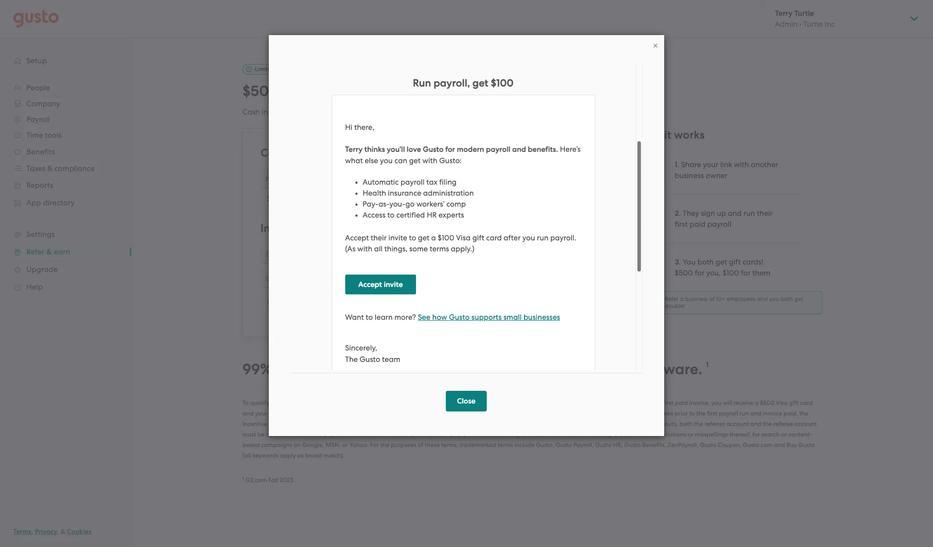 Task type: vqa. For each thing, say whether or not it's contained in the screenshot.
the middle 401(K)
no



Task type: describe. For each thing, give the bounding box(es) containing it.
0 horizontal spatial them
[[399, 82, 435, 100]]

thirty
[[549, 400, 563, 407]]

and right copy
[[290, 146, 311, 160]]

additionally,
[[381, 410, 416, 417]]

invoice
[[763, 410, 782, 417]]

business up thirty
[[522, 361, 581, 379]]

1 , from the left
[[31, 529, 33, 536]]

link for share
[[720, 160, 732, 169]]

99%
[[243, 361, 272, 379]]

pursuant
[[455, 410, 479, 417]]

1 horizontal spatial these
[[488, 410, 503, 417]]

and down to at the left bottom
[[243, 410, 254, 417]]

invite
[[261, 222, 289, 235]]

2 vertical spatial of
[[418, 442, 423, 449]]

works
[[674, 128, 705, 142]]

the right at
[[289, 431, 298, 438]]

issued.
[[359, 431, 377, 438]]

0 vertical spatial you,
[[306, 82, 335, 100]]

cookies button
[[67, 527, 92, 538]]

0 vertical spatial terms
[[505, 410, 520, 417]]

qualify
[[434, 410, 453, 417]]

refer a business of 10+ employees and you both get double!
[[665, 296, 803, 310]]

signs
[[335, 108, 352, 116]]

0 vertical spatial if
[[443, 108, 448, 117]]

to right prior
[[689, 410, 695, 417]]

$1,000
[[371, 421, 389, 428]]

and up "thereof,"
[[750, 421, 762, 428]]

paid,
[[784, 410, 798, 417]]

2024
[[416, 400, 430, 407]]

gusto down content-
[[798, 442, 815, 449]]

the left on:
[[289, 195, 300, 203]]

0 vertical spatial receive
[[734, 400, 753, 407]]

thereof,
[[730, 431, 751, 438]]

0 vertical spatial visa
[[776, 400, 788, 407]]

open
[[266, 431, 280, 438]]

your down within
[[536, 410, 548, 417]]

the down above
[[314, 431, 323, 438]]

gusto right gusto,
[[556, 442, 572, 449]]

gusto down including
[[595, 442, 612, 449]]

0 horizontal spatial first
[[663, 400, 674, 407]]

1 horizontal spatial paid
[[675, 400, 688, 407]]

business left has
[[499, 108, 529, 117]]

how it works
[[638, 128, 705, 142]]

or right (10) at the bottom of page
[[621, 410, 626, 417]]

derivations,
[[625, 431, 657, 438]]

privacy
[[35, 529, 57, 536]]

match).
[[324, 452, 345, 459]]

2 vertical spatial a
[[322, 410, 325, 417]]

gusto down the derivations, in the right bottom of the page
[[624, 442, 641, 449]]

click
[[476, 431, 487, 438]]

twitter button
[[363, 195, 390, 203]]

2 incentive from the left
[[414, 421, 438, 428]]

$100 inside '3 . you both get gift cards! $500 for you, $100 for them'
[[723, 269, 739, 278]]

0 vertical spatial more
[[563, 108, 581, 117]]

the down card on the right bottom of page
[[799, 410, 809, 417]]

1 vertical spatial must
[[243, 431, 256, 438]]

when
[[270, 108, 289, 116]]

as
[[297, 452, 304, 459]]

on:
[[316, 195, 327, 203]]

cannot
[[391, 431, 410, 438]]

$200.
[[526, 421, 542, 428]]

0 vertical spatial trademarked
[[530, 431, 566, 438]]

gift inside '3 . you both get gift cards! $500 for you, $100 for them'
[[729, 258, 741, 267]]

based
[[243, 442, 260, 449]]

31st,
[[403, 400, 415, 407]]

double!
[[665, 303, 685, 310]]

eligible
[[582, 421, 603, 428]]

1 horizontal spatial of
[[618, 400, 624, 407]]

$500 inside to qualify, your referee must sign up for gusto by january 31st, 2024 and run one or more paid payrolls. within thirty (30) calendar days of your referee's first paid invoice, you will receive a $500 visa gift card and your referee will receive a $100 visa gift card. additionally, if you qualify pursuant to these terms and your referee onboards ten (10) or more employees prior to the first payroll run and invoice paid, the incentive offered to you above will increase to $1,000 and the incentive for your referee will increase to $200. in order to be eligible for the promotion payouts, both the referrer account and the referee account must be open at the time the payouts are issued. you cannot participate in pay-per-click advertising on trademarked terms, including any derivations, variations or misspellings thereof, for search or content- based campaigns on google, msn, or yahoo. for the purposes of these terms, trademarked terms include gusto, gusto payroll, gusto hr, gusto benefits, zenpayroll, gusto coupon, gusto.com and buy gusto (all keywords apply as broad match).
[[760, 400, 775, 407]]

share
[[313, 146, 342, 160]]

1 vertical spatial payroll
[[584, 361, 633, 379]]

cash in when your referral signs up for gusto.
[[243, 108, 399, 116]]

card
[[800, 400, 813, 407]]

business inside 1 . share your link with another business owner
[[675, 171, 704, 180]]

to right the pursuant
[[481, 410, 487, 417]]

invoice,
[[689, 400, 710, 407]]

1 account from the left
[[727, 421, 749, 428]]

close document
[[269, 35, 664, 437]]

or right msn,
[[342, 442, 348, 449]]

payroll inside 2 . they sign up and run their first paid payroll
[[707, 220, 731, 229]]

promotion
[[624, 421, 653, 428]]

in inside to qualify, your referee must sign up for gusto by january 31st, 2024 and run one or more paid payrolls. within thirty (30) calendar days of your referee's first paid invoice, you will receive a $500 visa gift card and your referee will receive a $100 visa gift card. additionally, if you qualify pursuant to these terms and your referee onboards ten (10) or more employees prior to the first payroll run and invoice paid, the incentive offered to you above will increase to $1,000 and the incentive for your referee will increase to $200. in order to be eligible for the promotion payouts, both the referrer account and the referee account must be open at the time the payouts are issued. you cannot participate in pay-per-click advertising on trademarked terms, including any derivations, variations or misspellings thereof, for search or content- based campaigns on google, msn, or yahoo. for the purposes of these terms, trademarked terms include gusto, gusto payroll, gusto hr, gusto benefits, zenpayroll, gusto coupon, gusto.com and buy gusto (all keywords apply as broad match).
[[444, 431, 449, 438]]

your right when
[[291, 108, 306, 116]]

and inside refer a business of 10+ employees and you both get double!
[[757, 296, 768, 303]]

facebook
[[330, 195, 360, 203]]

2 . they sign up and run their first paid payroll
[[675, 209, 773, 229]]

the up any
[[613, 421, 622, 428]]

1 g2.com fall 2023
[[243, 476, 293, 484]]

coupon,
[[718, 442, 741, 449]]

or up the buy
[[781, 431, 787, 438]]

employees inside to qualify, your referee must sign up for gusto by january 31st, 2024 and run one or more paid payrolls. within thirty (30) calendar days of your referee's first paid invoice, you will receive a $500 visa gift card and your referee will receive a $100 visa gift card. additionally, if you qualify pursuant to these terms and your referee onboards ten (10) or more employees prior to the first payroll run and invoice paid, the incentive offered to you above will increase to $1,000 and the incentive for your referee will increase to $200. in order to be eligible for the promotion payouts, both the referrer account and the referee account must be open at the time the payouts are issued. you cannot participate in pay-per-click advertising on trademarked terms, including any derivations, variations or misspellings thereof, for search or content- based campaigns on google, msn, or yahoo. for the purposes of these terms, trademarked terms include gusto, gusto payroll, gusto hr, gusto benefits, zenpayroll, gusto coupon, gusto.com and buy gusto (all keywords apply as broad match).
[[644, 410, 673, 417]]

employees.
[[583, 108, 622, 117]]

share inside 1 . share your link with another business owner
[[681, 160, 701, 169]]

home image
[[13, 10, 59, 27]]

an illustration of a gift image
[[643, 257, 665, 278]]

gusto down misspellings
[[700, 442, 716, 449]]

0 vertical spatial time
[[276, 66, 288, 72]]

content-
[[789, 431, 812, 438]]

hr,
[[613, 442, 623, 449]]

within
[[529, 400, 547, 407]]

and
[[522, 410, 534, 417]]

both inside to qualify, your referee must sign up for gusto by january 31st, 2024 and run one or more paid payrolls. within thirty (30) calendar days of your referee's first paid invoice, you will receive a $500 visa gift card and your referee will receive a $100 visa gift card. additionally, if you qualify pursuant to these terms and your referee onboards ten (10) or more employees prior to the first payroll run and invoice paid, the incentive offered to you above will increase to $1,000 and the incentive for your referee will increase to $200. in order to be eligible for the promotion payouts, both the referrer account and the referee account must be open at the time the payouts are issued. you cannot participate in pay-per-click advertising on trademarked terms, including any derivations, variations or misspellings thereof, for search or content- based campaigns on google, msn, or yahoo. for the purposes of these terms, trademarked terms include gusto, gusto payroll, gusto hr, gusto benefits, zenpayroll, gusto coupon, gusto.com and buy gusto (all keywords apply as broad match).
[[680, 421, 693, 428]]

both inside refer a business of 10+ employees and you both get double!
[[780, 296, 793, 303]]

1 increase from the left
[[339, 421, 362, 428]]

0 horizontal spatial paid
[[490, 400, 503, 407]]

(10)
[[609, 410, 619, 417]]

share the link on: facebook
[[267, 195, 360, 203]]

to down and
[[519, 421, 525, 428]]

2x list
[[638, 146, 822, 314]]

by inside to qualify, your referee must sign up for gusto by january 31st, 2024 and run one or more paid payrolls. within thirty (30) calendar days of your referee's first paid invoice, you will receive a $500 visa gift card and your referee will receive a $100 visa gift card. additionally, if you qualify pursuant to these terms and your referee onboards ten (10) or more employees prior to the first payroll run and invoice paid, the incentive offered to you above will increase to $1,000 and the incentive for your referee will increase to $200. in order to be eligible for the promotion payouts, both the referrer account and the referee account must be open at the time the payouts are issued. you cannot participate in pay-per-click advertising on trademarked terms, including any derivations, variations or misspellings thereof, for search or content- based campaigns on google, msn, or yahoo. for the purposes of these terms, trademarked terms include gusto, gusto payroll, gusto hr, gusto benefits, zenpayroll, gusto coupon, gusto.com and buy gusto (all keywords apply as broad match).
[[371, 400, 377, 407]]

twitter
[[366, 195, 387, 203]]

1 vertical spatial terms,
[[441, 442, 458, 449]]

or right the 10
[[554, 108, 561, 117]]

per-
[[464, 431, 476, 438]]

and down additionally,
[[391, 421, 402, 428]]

the left referrer
[[694, 421, 703, 428]]

to
[[243, 400, 249, 407]]

them inside '3 . you both get gift cards! $500 for you, $100 for them'
[[753, 269, 770, 278]]

keywords
[[253, 452, 279, 459]]

your up pay-
[[449, 421, 461, 428]]

days
[[603, 400, 617, 407]]

msn,
[[326, 442, 341, 449]]

2 vertical spatial more
[[628, 410, 642, 417]]

1 vertical spatial gift
[[789, 400, 799, 407]]

to right order
[[567, 421, 572, 428]]

2x
[[642, 294, 660, 312]]

offer
[[289, 66, 302, 72]]

if your referral's business has 10 or more employees.
[[442, 108, 622, 117]]

with
[[734, 160, 749, 169]]

. inside '3 . you both get gift cards! $500 for you, $100 for them'
[[679, 258, 681, 267]]

your down (or
[[450, 108, 465, 117]]

they
[[683, 209, 699, 218]]

10
[[544, 108, 552, 117]]

prior
[[675, 410, 688, 417]]

card.
[[366, 410, 380, 417]]

0 horizontal spatial be
[[257, 431, 265, 438]]

0 vertical spatial must
[[307, 400, 320, 407]]

2 vertical spatial run
[[740, 410, 749, 417]]

email
[[308, 222, 337, 235]]

0 horizontal spatial receive
[[301, 410, 320, 417]]

1 vertical spatial trademarked
[[460, 442, 496, 449]]

ten
[[599, 410, 608, 417]]

how
[[638, 128, 662, 142]]

$500 for you, $100 for them (or double!)
[[243, 82, 519, 100]]

payroll inside to qualify, your referee must sign up for gusto by january 31st, 2024 and run one or more paid payrolls. within thirty (30) calendar days of your referee's first paid invoice, you will receive a $500 visa gift card and your referee will receive a $100 visa gift card. additionally, if you qualify pursuant to these terms and your referee onboards ten (10) or more employees prior to the first payroll run and invoice paid, the incentive offered to you above will increase to $1,000 and the incentive for your referee will increase to $200. in order to be eligible for the promotion payouts, both the referrer account and the referee account must be open at the time the payouts are issued. you cannot participate in pay-per-click advertising on trademarked terms, including any derivations, variations or misspellings thereof, for search or content- based campaigns on google, msn, or yahoo. for the purposes of these terms, trademarked terms include gusto, gusto payroll, gusto hr, gusto benefits, zenpayroll, gusto coupon, gusto.com and buy gusto (all keywords apply as broad match).
[[719, 410, 738, 417]]

your inside 1 . share your link with another business owner
[[703, 160, 718, 169]]

1 vertical spatial share
[[267, 195, 287, 203]]

referral
[[308, 108, 333, 116]]

copy
[[261, 146, 287, 160]]

cards!
[[743, 258, 763, 267]]

0 vertical spatial on
[[521, 431, 528, 438]]

0 horizontal spatial on
[[293, 442, 301, 449]]

you inside to qualify, your referee must sign up for gusto by january 31st, 2024 and run one or more paid payrolls. within thirty (30) calendar days of your referee's first paid invoice, you will receive a $500 visa gift card and your referee will receive a $100 visa gift card. additionally, if you qualify pursuant to these terms and your referee onboards ten (10) or more employees prior to the first payroll run and invoice paid, the incentive offered to you above will increase to $1,000 and the incentive for your referee will increase to $200. in order to be eligible for the promotion payouts, both the referrer account and the referee account must be open at the time the payouts are issued. you cannot participate in pay-per-click advertising on trademarked terms, including any derivations, variations or misspellings thereof, for search or content- based campaigns on google, msn, or yahoo. for the purposes of these terms, trademarked terms include gusto, gusto payroll, gusto hr, gusto benefits, zenpayroll, gusto coupon, gusto.com and buy gusto (all keywords apply as broad match).
[[379, 431, 389, 438]]

your down qualify, on the bottom left of the page
[[255, 410, 267, 417]]

business inside refer a business of 10+ employees and you both get double!
[[685, 296, 708, 303]]

to right offered
[[290, 421, 296, 428]]

link for share
[[371, 146, 389, 160]]

module__icon___go7vc image inside close document
[[652, 42, 659, 49]]

2 vertical spatial link
[[302, 195, 314, 203]]

terms , privacy , & cookies
[[13, 529, 92, 536]]

2 vertical spatial first
[[707, 410, 718, 417]]

linkedin button
[[390, 195, 422, 203]]

1 vertical spatial run
[[444, 400, 454, 407]]

0 horizontal spatial by
[[292, 222, 305, 235]]

. for 1
[[677, 160, 679, 169]]

up for $100
[[354, 108, 363, 116]]

onboards
[[571, 410, 597, 417]]

1 vertical spatial terms
[[498, 442, 513, 449]]

above
[[309, 421, 327, 428]]

close button
[[446, 391, 487, 412]]

sign inside to qualify, your referee must sign up for gusto by january 31st, 2024 and run one or more paid payrolls. within thirty (30) calendar days of your referee's first paid invoice, you will receive a $500 visa gift card and your referee will receive a $100 visa gift card. additionally, if you qualify pursuant to these terms and your referee onboards ten (10) or more employees prior to the first payroll run and invoice paid, the incentive offered to you above will increase to $1,000 and the incentive for your referee will increase to $200. in order to be eligible for the promotion payouts, both the referrer account and the referee account must be open at the time the payouts are issued. you cannot participate in pay-per-click advertising on trademarked terms, including any derivations, variations or misspellings thereof, for search or content- based campaigns on google, msn, or yahoo. for the purposes of these terms, trademarked terms include gusto, gusto payroll, gusto hr, gusto benefits, zenpayroll, gusto coupon, gusto.com and buy gusto (all keywords apply as broad match).
[[322, 400, 333, 407]]

your right share
[[345, 146, 368, 160]]

gusto up card.
[[353, 400, 369, 407]]

search
[[762, 431, 780, 438]]

the up cannot
[[403, 421, 412, 428]]



Task type: locate. For each thing, give the bounding box(es) containing it.
and left invoice
[[750, 410, 761, 417]]

None field
[[261, 169, 540, 188]]

paid inside 2 . they sign up and run their first paid payroll
[[690, 220, 706, 229]]

small-
[[479, 361, 522, 379]]

must up above
[[307, 400, 320, 407]]

business
[[499, 108, 529, 117], [675, 171, 704, 180], [685, 296, 708, 303], [522, 361, 581, 379]]

up right they
[[717, 209, 726, 218]]

get inside '3 . you both get gift cards! $500 for you, $100 for them'
[[716, 258, 727, 267]]

1 horizontal spatial 1
[[675, 160, 677, 169]]

Enter email address email field
[[261, 245, 603, 264], [261, 269, 603, 289]]

payrolls.
[[504, 400, 528, 407]]

in right the "score"
[[463, 361, 475, 379]]

. right an illustration of a heart image
[[677, 160, 679, 169]]

2 account from the left
[[795, 421, 817, 428]]

. for 2
[[679, 209, 681, 218]]

0 horizontal spatial $500
[[243, 82, 279, 100]]

order
[[550, 421, 565, 428]]

increase up are
[[339, 421, 362, 428]]

$100 up the 10+
[[723, 269, 739, 278]]

1 incentive from the left
[[243, 421, 267, 428]]

these down participate
[[425, 442, 440, 449]]

. right an illustration of a gift image
[[679, 258, 681, 267]]

more right the 10
[[563, 108, 581, 117]]

1 horizontal spatial be
[[574, 421, 581, 428]]

business up double!
[[685, 296, 708, 303]]

first up referrer
[[707, 410, 718, 417]]

the up 'search'
[[763, 421, 772, 428]]

. inside 2 . they sign up and run their first paid payroll
[[679, 209, 681, 218]]

1 vertical spatial $100
[[723, 269, 739, 278]]

$100 up signs
[[339, 82, 372, 100]]

you
[[769, 296, 779, 303], [712, 400, 722, 407], [422, 410, 432, 417], [298, 421, 308, 428]]

0 horizontal spatial in
[[262, 108, 268, 116]]

share up invite
[[267, 195, 287, 203]]

employees
[[727, 296, 756, 303], [644, 410, 673, 417]]

trademarked down in
[[530, 431, 566, 438]]

invite by email
[[261, 222, 337, 235]]

0 horizontal spatial both
[[680, 421, 693, 428]]

you inside refer a business of 10+ employees and you both get double!
[[769, 296, 779, 303]]

account
[[727, 421, 749, 428], [795, 421, 817, 428]]

referrer
[[705, 421, 725, 428]]

the right for on the left of page
[[380, 442, 389, 449]]

you,
[[306, 82, 335, 100], [706, 269, 721, 278]]

the down invoice,
[[697, 410, 706, 417]]

first down 2
[[675, 220, 688, 229]]

time left offer
[[276, 66, 288, 72]]

0 vertical spatial up
[[354, 108, 363, 116]]

to
[[481, 410, 487, 417], [689, 410, 695, 417], [290, 421, 296, 428], [363, 421, 369, 428], [519, 421, 525, 428], [567, 421, 572, 428]]

. inside 1 . share your link with another business owner
[[677, 160, 679, 169]]

sign inside 2 . they sign up and run their first paid payroll
[[701, 209, 715, 218]]

are
[[348, 431, 357, 438]]

your up owner
[[703, 160, 718, 169]]

first right the referee's
[[663, 400, 674, 407]]

2 vertical spatial gift
[[355, 410, 364, 417]]

2 horizontal spatial a
[[755, 400, 759, 407]]

1 horizontal spatial first
[[675, 220, 688, 229]]

calendar
[[577, 400, 602, 407]]

or right one
[[467, 400, 473, 407]]

0 horizontal spatial you,
[[306, 82, 335, 100]]

0 vertical spatial share
[[681, 160, 701, 169]]

your left the referee's
[[625, 400, 637, 407]]

and left their
[[728, 209, 742, 218]]

terms down advertising
[[498, 442, 513, 449]]

1 horizontal spatial receive
[[734, 400, 753, 407]]

module__icon___go7vc image
[[652, 42, 659, 49], [592, 250, 599, 257], [592, 275, 599, 282], [267, 300, 274, 307]]

variations
[[659, 431, 686, 438]]

you, inside '3 . you both get gift cards! $500 for you, $100 for them'
[[706, 269, 721, 278]]

sign up above
[[322, 400, 333, 407]]

your right qualify, on the bottom left of the page
[[272, 400, 284, 407]]

paid up prior
[[675, 400, 688, 407]]

0 horizontal spatial terms,
[[441, 442, 458, 449]]

1 inside 99% satisfaction. highest score in small-business payroll software. 1
[[706, 361, 709, 370]]

1 vertical spatial if
[[417, 410, 421, 417]]

1 horizontal spatial you
[[683, 258, 696, 267]]

gift up paid,
[[789, 400, 799, 407]]

1 vertical spatial both
[[780, 296, 793, 303]]

a up above
[[322, 410, 325, 417]]

, left privacy
[[31, 529, 33, 536]]

purposes
[[391, 442, 416, 449]]

referral's
[[467, 108, 497, 117]]

advertising
[[489, 431, 520, 438]]

1 horizontal spatial incentive
[[414, 421, 438, 428]]

cookies
[[67, 529, 92, 536]]

payroll up '3 . you both get gift cards! $500 for you, $100 for them'
[[707, 220, 731, 229]]

terms link
[[13, 529, 31, 536]]

10+
[[716, 296, 726, 303]]

1 for 1 g2.com fall 2023
[[243, 476, 244, 482]]

1 vertical spatial be
[[257, 431, 265, 438]]

1 vertical spatial them
[[753, 269, 770, 278]]

0 vertical spatial in
[[262, 108, 268, 116]]

and left the buy
[[774, 442, 785, 449]]

1 vertical spatial $500
[[675, 269, 693, 278]]

1 horizontal spatial time
[[300, 431, 312, 438]]

if down (or
[[443, 108, 448, 117]]

score
[[423, 361, 459, 379]]

1 vertical spatial time
[[300, 431, 312, 438]]

1 vertical spatial you
[[379, 431, 389, 438]]

visa
[[776, 400, 788, 407], [341, 410, 353, 417]]

to up issued.
[[363, 421, 369, 428]]

1 horizontal spatial up
[[354, 108, 363, 116]]

up up payouts
[[335, 400, 342, 407]]

up for 99% satisfaction. highest score in small-business payroll software. 1
[[335, 400, 342, 407]]

run left one
[[444, 400, 454, 407]]

limited time offer
[[255, 66, 302, 72]]

zenpayroll,
[[668, 442, 698, 449]]

visa up paid,
[[776, 400, 788, 407]]

1 horizontal spatial ,
[[57, 529, 59, 536]]

. left they
[[679, 209, 681, 218]]

0 horizontal spatial trademarked
[[460, 442, 496, 449]]

0 horizontal spatial a
[[322, 410, 325, 417]]

up
[[354, 108, 363, 116], [717, 209, 726, 218], [335, 400, 342, 407]]

more up the pursuant
[[474, 400, 489, 407]]

link up owner
[[720, 160, 732, 169]]

0 vertical spatial link
[[371, 146, 389, 160]]

and
[[290, 146, 311, 160], [728, 209, 742, 218], [757, 296, 768, 303], [432, 400, 443, 407], [243, 410, 254, 417], [750, 410, 761, 417], [391, 421, 402, 428], [750, 421, 762, 428], [774, 442, 785, 449]]

1 inside 1 . share your link with another business owner
[[675, 160, 677, 169]]

$100 inside to qualify, your referee must sign up for gusto by january 31st, 2024 and run one or more paid payrolls. within thirty (30) calendar days of your referee's first paid invoice, you will receive a $500 visa gift card and your referee will receive a $100 visa gift card. additionally, if you qualify pursuant to these terms and your referee onboards ten (10) or more employees prior to the first payroll run and invoice paid, the incentive offered to you above will increase to $1,000 and the incentive for your referee will increase to $200. in order to be eligible for the promotion payouts, both the referrer account and the referee account must be open at the time the payouts are issued. you cannot participate in pay-per-click advertising on trademarked terms, including any derivations, variations or misspellings thereof, for search or content- based campaigns on google, msn, or yahoo. for the purposes of these terms, trademarked terms include gusto, gusto payroll, gusto hr, gusto benefits, zenpayroll, gusto coupon, gusto.com and buy gusto (all keywords apply as broad match).
[[327, 410, 340, 417]]

campaigns
[[261, 442, 292, 449]]

0 vertical spatial payroll
[[707, 220, 731, 229]]

0 horizontal spatial you
[[379, 431, 389, 438]]

1 horizontal spatial must
[[307, 400, 320, 407]]

to qualify, your referee must sign up for gusto by january 31st, 2024 and run one or more paid payrolls. within thirty (30) calendar days of your referee's first paid invoice, you will receive a $500 visa gift card and your referee will receive a $100 visa gift card. additionally, if you qualify pursuant to these terms and your referee onboards ten (10) or more employees prior to the first payroll run and invoice paid, the incentive offered to you above will increase to $1,000 and the incentive for your referee will increase to $200. in order to be eligible for the promotion payouts, both the referrer account and the referee account must be open at the time the payouts are issued. you cannot participate in pay-per-click advertising on trademarked terms, including any derivations, variations or misspellings thereof, for search or content- based campaigns on google, msn, or yahoo. for the purposes of these terms, trademarked terms include gusto, gusto payroll, gusto hr, gusto benefits, zenpayroll, gusto coupon, gusto.com and buy gusto (all keywords apply as broad match).
[[243, 400, 817, 459]]

their
[[757, 209, 773, 218]]

1 horizontal spatial employees
[[727, 296, 756, 303]]

any
[[613, 431, 623, 438]]

for
[[370, 442, 379, 449]]

in
[[544, 421, 549, 428]]

be
[[574, 421, 581, 428], [257, 431, 265, 438]]

double!)
[[461, 82, 519, 100]]

0 vertical spatial gift
[[729, 258, 741, 267]]

2 horizontal spatial paid
[[690, 220, 706, 229]]

2 horizontal spatial link
[[720, 160, 732, 169]]

2 horizontal spatial in
[[463, 361, 475, 379]]

1 vertical spatial get
[[794, 296, 803, 303]]

the
[[289, 195, 300, 203], [697, 410, 706, 417], [799, 410, 809, 417], [403, 421, 412, 428], [613, 421, 622, 428], [694, 421, 703, 428], [763, 421, 772, 428], [289, 431, 298, 438], [314, 431, 323, 438], [380, 442, 389, 449]]

up inside to qualify, your referee must sign up for gusto by january 31st, 2024 and run one or more paid payrolls. within thirty (30) calendar days of your referee's first paid invoice, you will receive a $500 visa gift card and your referee will receive a $100 visa gift card. additionally, if you qualify pursuant to these terms and your referee onboards ten (10) or more employees prior to the first payroll run and invoice paid, the incentive offered to you above will increase to $1,000 and the incentive for your referee will increase to $200. in order to be eligible for the promotion payouts, both the referrer account and the referee account must be open at the time the payouts are issued. you cannot participate in pay-per-click advertising on trademarked terms, including any derivations, variations or misspellings thereof, for search or content- based campaigns on google, msn, or yahoo. for the purposes of these terms, trademarked terms include gusto, gusto payroll, gusto hr, gusto benefits, zenpayroll, gusto coupon, gusto.com and buy gusto (all keywords apply as broad match).
[[335, 400, 342, 407]]

link inside 1 . share your link with another business owner
[[720, 160, 732, 169]]

them left (or
[[399, 82, 435, 100]]

an illustration of a handshake image
[[643, 208, 665, 230]]

include
[[515, 442, 535, 449]]

on up include
[[521, 431, 528, 438]]

0 vertical spatial enter email address email field
[[261, 245, 603, 264]]

2 vertical spatial up
[[335, 400, 342, 407]]

them
[[399, 82, 435, 100], [753, 269, 770, 278]]

1 vertical spatial 1
[[706, 361, 709, 370]]

2 horizontal spatial both
[[780, 296, 793, 303]]

1 vertical spatial a
[[755, 400, 759, 407]]

0 horizontal spatial visa
[[341, 410, 353, 417]]

0 horizontal spatial these
[[425, 442, 440, 449]]

another
[[751, 160, 778, 169]]

account menu element
[[764, 0, 920, 37]]

0 horizontal spatial more
[[474, 400, 489, 407]]

trademarked down click
[[460, 442, 496, 449]]

up inside 2 . they sign up and run their first paid payroll
[[717, 209, 726, 218]]

$500 inside '3 . you both get gift cards! $500 for you, $100 for them'
[[675, 269, 693, 278]]

employees right the 10+
[[727, 296, 756, 303]]

receive
[[734, 400, 753, 407], [301, 410, 320, 417]]

a up double!
[[680, 296, 684, 303]]

incentive up open
[[243, 421, 267, 428]]

for
[[283, 82, 302, 100], [376, 82, 395, 100], [365, 108, 375, 116], [695, 269, 704, 278], [741, 269, 751, 278], [343, 400, 351, 407], [440, 421, 448, 428], [604, 421, 612, 428], [752, 431, 760, 438]]

get inside refer a business of 10+ employees and you both get double!
[[794, 296, 803, 303]]

if down 2024
[[417, 410, 421, 417]]

of inside refer a business of 10+ employees and you both get double!
[[709, 296, 715, 303]]

terms
[[13, 529, 31, 536]]

0 vertical spatial you
[[683, 258, 696, 267]]

0 horizontal spatial of
[[418, 442, 423, 449]]

increase up advertising
[[495, 421, 518, 428]]

on up as
[[293, 442, 301, 449]]

business left owner
[[675, 171, 704, 180]]

0 horizontal spatial employees
[[644, 410, 673, 417]]

close
[[457, 397, 476, 406]]

in left pay-
[[444, 431, 449, 438]]

0 vertical spatial of
[[709, 296, 715, 303]]

1 enter email address email field from the top
[[261, 245, 603, 264]]

1 horizontal spatial if
[[443, 108, 448, 117]]

a inside refer a business of 10+ employees and you both get double!
[[680, 296, 684, 303]]

run left their
[[744, 209, 755, 218]]

0 vertical spatial get
[[716, 258, 727, 267]]

terms, down pay-
[[441, 442, 458, 449]]

sign
[[701, 209, 715, 218], [322, 400, 333, 407]]

0 horizontal spatial account
[[727, 421, 749, 428]]

or up zenpayroll,
[[688, 431, 693, 438]]

pay-
[[450, 431, 464, 438]]

0 horizontal spatial if
[[417, 410, 421, 417]]

1 for 1 . share your link with another business owner
[[675, 160, 677, 169]]

receive up "thereof,"
[[734, 400, 753, 407]]

terms,
[[568, 431, 585, 438], [441, 442, 458, 449]]

google,
[[302, 442, 324, 449]]

2023
[[280, 477, 293, 484]]

0 horizontal spatial up
[[335, 400, 342, 407]]

you, up referral
[[306, 82, 335, 100]]

1 vertical spatial receive
[[301, 410, 320, 417]]

and down cards! at the right top
[[757, 296, 768, 303]]

0 horizontal spatial sign
[[322, 400, 333, 407]]

1 vertical spatial these
[[425, 442, 440, 449]]

if inside to qualify, your referee must sign up for gusto by january 31st, 2024 and run one or more paid payrolls. within thirty (30) calendar days of your referee's first paid invoice, you will receive a $500 visa gift card and your referee will receive a $100 visa gift card. additionally, if you qualify pursuant to these terms and your referee onboards ten (10) or more employees prior to the first payroll run and invoice paid, the incentive offered to you above will increase to $1,000 and the incentive for your referee will increase to $200. in order to be eligible for the promotion payouts, both the referrer account and the referee account must be open at the time the payouts are issued. you cannot participate in pay-per-click advertising on trademarked terms, including any derivations, variations or misspellings thereof, for search or content- based campaigns on google, msn, or yahoo. for the purposes of these terms, trademarked terms include gusto, gusto payroll, gusto hr, gusto benefits, zenpayroll, gusto coupon, gusto.com and buy gusto (all keywords apply as broad match).
[[417, 410, 421, 417]]

1 horizontal spatial more
[[563, 108, 581, 117]]

2 horizontal spatial first
[[707, 410, 718, 417]]

participate
[[412, 431, 443, 438]]

paid left payrolls.
[[490, 400, 503, 407]]

0 vertical spatial run
[[744, 209, 755, 218]]

$500 down "limited"
[[243, 82, 279, 100]]

share
[[681, 160, 701, 169], [267, 195, 287, 203]]

software.
[[637, 361, 702, 379]]

,
[[31, 529, 33, 536], [57, 529, 59, 536]]

these up advertising
[[488, 410, 503, 417]]

1 horizontal spatial you,
[[706, 269, 721, 278]]

and inside 2 . they sign up and run their first paid payroll
[[728, 209, 742, 218]]

these
[[488, 410, 503, 417], [425, 442, 440, 449]]

1 vertical spatial you,
[[706, 269, 721, 278]]

employees inside refer a business of 10+ employees and you both get double!
[[727, 296, 756, 303]]

run inside 2 . they sign up and run their first paid payroll
[[744, 209, 755, 218]]

payouts
[[324, 431, 347, 438]]

refer
[[665, 296, 679, 303]]

1 horizontal spatial share
[[681, 160, 701, 169]]

2 vertical spatial $500
[[760, 400, 775, 407]]

at
[[282, 431, 288, 438]]

0 vertical spatial terms,
[[568, 431, 585, 438]]

g2.com
[[246, 477, 267, 484]]

0 horizontal spatial ,
[[31, 529, 33, 536]]

a
[[680, 296, 684, 303], [755, 400, 759, 407], [322, 410, 325, 417]]

first inside 2 . they sign up and run their first paid payroll
[[675, 220, 688, 229]]

(or
[[438, 82, 458, 100]]

privacy link
[[35, 529, 57, 536]]

1 horizontal spatial link
[[371, 146, 389, 160]]

gift left cards! at the right top
[[729, 258, 741, 267]]

you down '$1,000'
[[379, 431, 389, 438]]

highest
[[366, 361, 419, 379]]

0 vertical spatial $100
[[339, 82, 372, 100]]

1 vertical spatial up
[[717, 209, 726, 218]]

both inside '3 . you both get gift cards! $500 for you, $100 for them'
[[698, 258, 714, 267]]

referee's
[[639, 400, 662, 407]]

an illustration of a heart image
[[643, 159, 665, 181]]

gusto,
[[536, 442, 554, 449]]

them down cards! at the right top
[[753, 269, 770, 278]]

linkedin
[[393, 195, 419, 203]]

incentive up participate
[[414, 421, 438, 428]]

0 vertical spatial them
[[399, 82, 435, 100]]

2 vertical spatial payroll
[[719, 410, 738, 417]]

1 vertical spatial visa
[[341, 410, 353, 417]]

yahoo.
[[349, 442, 369, 449]]

2 increase from the left
[[495, 421, 518, 428]]

99% satisfaction. highest score in small-business payroll software. 1
[[243, 361, 709, 379]]

sign right they
[[701, 209, 715, 218]]

time inside to qualify, your referee must sign up for gusto by january 31st, 2024 and run one or more paid payrolls. within thirty (30) calendar days of your referee's first paid invoice, you will receive a $500 visa gift card and your referee will receive a $100 visa gift card. additionally, if you qualify pursuant to these terms and your referee onboards ten (10) or more employees prior to the first payroll run and invoice paid, the incentive offered to you above will increase to $1,000 and the incentive for your referee will increase to $200. in order to be eligible for the promotion payouts, both the referrer account and the referee account must be open at the time the payouts are issued. you cannot participate in pay-per-click advertising on trademarked terms, including any derivations, variations or misspellings thereof, for search or content- based campaigns on google, msn, or yahoo. for the purposes of these terms, trademarked terms include gusto, gusto payroll, gusto hr, gusto benefits, zenpayroll, gusto coupon, gusto.com and buy gusto (all keywords apply as broad match).
[[300, 431, 312, 438]]

up right signs
[[354, 108, 363, 116]]

0 horizontal spatial increase
[[339, 421, 362, 428]]

2 vertical spatial .
[[679, 258, 681, 267]]

2 horizontal spatial of
[[709, 296, 715, 303]]

payroll up referrer
[[719, 410, 738, 417]]

it
[[664, 128, 671, 142]]

(30)
[[565, 400, 576, 407]]

be left open
[[257, 431, 265, 438]]

1 horizontal spatial get
[[794, 296, 803, 303]]

fall
[[268, 477, 278, 484]]

0 horizontal spatial link
[[302, 195, 314, 203]]

receive up above
[[301, 410, 320, 417]]

2 , from the left
[[57, 529, 59, 536]]

0 vertical spatial $500
[[243, 82, 279, 100]]

0 vertical spatial these
[[488, 410, 503, 417]]

, left &
[[57, 529, 59, 536]]

1 inside 1 g2.com fall 2023
[[243, 476, 244, 482]]

0 horizontal spatial get
[[716, 258, 727, 267]]

&
[[61, 529, 65, 536]]

you inside '3 . you both get gift cards! $500 for you, $100 for them'
[[683, 258, 696, 267]]

january
[[379, 400, 402, 407]]

of left the 10+
[[709, 296, 715, 303]]

get
[[716, 258, 727, 267], [794, 296, 803, 303]]

terms down payrolls.
[[505, 410, 520, 417]]

1 vertical spatial more
[[474, 400, 489, 407]]

and up qualify
[[432, 400, 443, 407]]

2 enter email address email field from the top
[[261, 269, 603, 289]]

benefits,
[[642, 442, 666, 449]]

1 horizontal spatial account
[[795, 421, 817, 428]]

qualify,
[[250, 400, 271, 407]]

1 horizontal spatial a
[[680, 296, 684, 303]]

by up card.
[[371, 400, 377, 407]]

1 horizontal spatial terms,
[[568, 431, 585, 438]]



